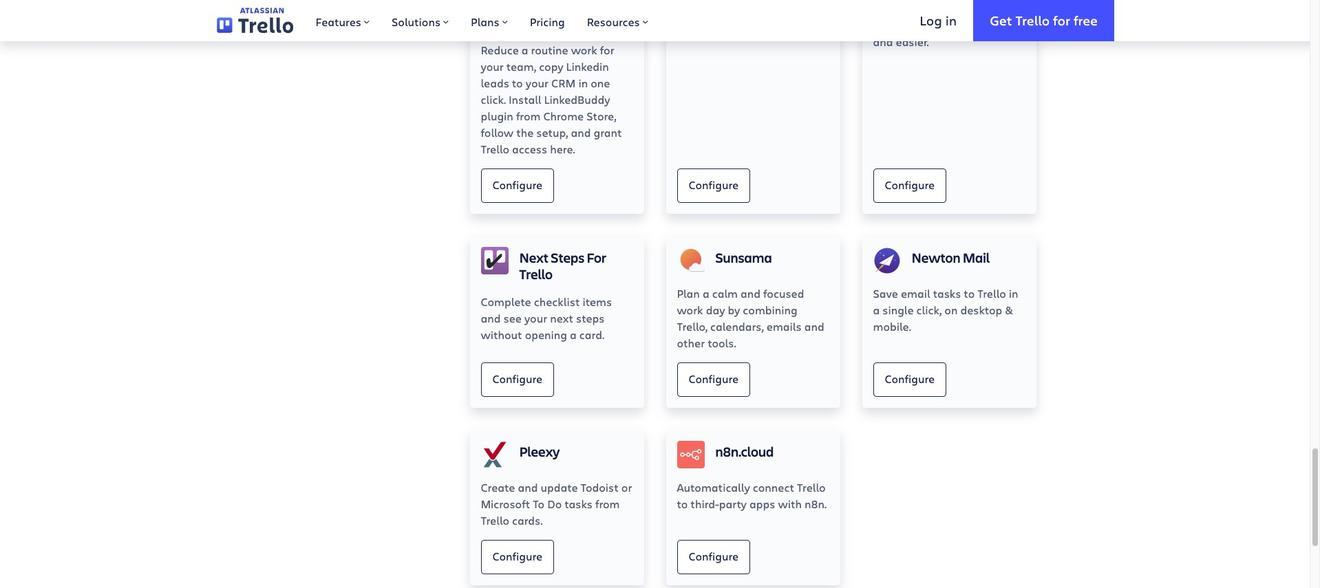 Task type: vqa. For each thing, say whether or not it's contained in the screenshot.
the left from
yes



Task type: describe. For each thing, give the bounding box(es) containing it.
linkedbuddy
[[544, 92, 610, 107]]

a inside the 'linkedbuddy, the chrome extension that turns linkedin profiles to trello cards. reduce a routine work for your team, copy linkedin leads to your crm in one click. install linkedbuddy plugin from chrome store, follow the setup, and grant trello access here.'
[[522, 43, 528, 57]]

here.
[[550, 142, 575, 156]]

by
[[728, 303, 740, 317]]

checklist
[[534, 295, 580, 309]]

email
[[901, 286, 930, 301]]

see
[[504, 311, 522, 325]]

mobile.
[[873, 319, 911, 334]]

plugin
[[481, 109, 513, 123]]

card.
[[579, 328, 604, 342]]

features
[[316, 14, 361, 29]]

team,
[[506, 59, 536, 74]]

trello inside create and update todoist or microsoft to do tasks from trello cards.
[[481, 513, 509, 528]]

on
[[945, 303, 958, 317]]

newton mail
[[912, 248, 990, 267]]

trello up routine
[[536, 26, 565, 41]]

calendars,
[[710, 319, 764, 334]]

steps
[[576, 311, 605, 325]]

reduce
[[481, 43, 519, 57]]

that
[[535, 10, 557, 24]]

get trello for free
[[990, 11, 1098, 29]]

free
[[1074, 11, 1098, 29]]

tasks inside import and export tasks and related pm data much faster and easier.
[[971, 1, 999, 16]]

todoist
[[581, 480, 619, 495]]

plan a calm and focused work day by combining trello, calendars, emails and other tools.
[[677, 286, 824, 350]]

plans button
[[460, 0, 519, 41]]

store,
[[587, 109, 616, 123]]

and inside the 'linkedbuddy, the chrome extension that turns linkedin profiles to trello cards. reduce a routine work for your team, copy linkedin leads to your crm in one click. install linkedbuddy plugin from chrome store, follow the setup, and grant trello access here.'
[[571, 125, 591, 140]]

tools.
[[708, 336, 736, 350]]

next steps for trello
[[519, 248, 606, 283]]

create and update todoist or microsoft to do tasks from trello cards.
[[481, 480, 632, 528]]

day
[[706, 303, 725, 317]]

data
[[933, 18, 957, 32]]

linkedin
[[566, 59, 609, 74]]

work inside the 'linkedbuddy, the chrome extension that turns linkedin profiles to trello cards. reduce a routine work for your team, copy linkedin leads to your crm in one click. install linkedbuddy plugin from chrome store, follow the setup, and grant trello access here.'
[[571, 43, 597, 57]]

a inside complete checklist items and see your next steps without opening a card.
[[570, 328, 577, 342]]

from inside create and update todoist or microsoft to do tasks from trello cards.
[[595, 497, 620, 511]]

in inside save email tasks to trello in a single click, on desktop & mobile.
[[1009, 286, 1018, 301]]

0 vertical spatial chrome
[[572, 0, 612, 7]]

easier.
[[896, 34, 929, 49]]

third-
[[691, 497, 719, 511]]

n8n.cloud
[[716, 442, 774, 461]]

trello inside save email tasks to trello in a single click, on desktop & mobile.
[[978, 286, 1006, 301]]

desktop
[[961, 303, 1002, 317]]

solutions
[[392, 14, 441, 29]]

pricing link
[[519, 0, 576, 41]]

your inside complete checklist items and see your next steps without opening a card.
[[524, 311, 547, 325]]

save
[[873, 286, 898, 301]]

trello inside next steps for trello
[[519, 265, 553, 283]]

update
[[541, 480, 578, 495]]

copy
[[539, 59, 563, 74]]

faster
[[992, 18, 1022, 32]]

trello inside automatically connect trello to third-party apps with n8n.
[[797, 480, 826, 495]]

opening
[[525, 328, 567, 342]]

access
[[512, 142, 547, 156]]

microsoft
[[481, 497, 530, 511]]

connect
[[753, 480, 794, 495]]

to down extension
[[522, 26, 533, 41]]

related
[[873, 18, 910, 32]]

mail
[[963, 248, 990, 267]]

click.
[[481, 92, 506, 107]]

a inside save email tasks to trello in a single click, on desktop & mobile.
[[873, 303, 880, 317]]

pleexy
[[519, 442, 560, 461]]

log
[[920, 11, 942, 29]]

pricing
[[530, 14, 565, 29]]

and up pm
[[911, 1, 931, 16]]

trello down follow
[[481, 142, 509, 156]]

much
[[960, 18, 989, 32]]

from inside the 'linkedbuddy, the chrome extension that turns linkedin profiles to trello cards. reduce a routine work for your team, copy linkedin leads to your crm in one click. install linkedbuddy plugin from chrome store, follow the setup, and grant trello access here.'
[[516, 109, 541, 123]]

install
[[509, 92, 541, 107]]

tasks inside create and update todoist or microsoft to do tasks from trello cards.
[[565, 497, 593, 511]]

party
[[719, 497, 747, 511]]

to
[[533, 497, 545, 511]]

log in
[[920, 11, 957, 29]]

items
[[583, 295, 612, 309]]



Task type: locate. For each thing, give the bounding box(es) containing it.
trello up the desktop
[[978, 286, 1006, 301]]

crm
[[551, 76, 576, 90]]

cards. inside create and update todoist or microsoft to do tasks from trello cards.
[[512, 513, 543, 528]]

atlassian trello image
[[217, 8, 294, 34]]

grant
[[594, 125, 622, 140]]

complete
[[481, 295, 531, 309]]

1 vertical spatial chrome
[[543, 109, 584, 123]]

work down plan
[[677, 303, 703, 317]]

work
[[571, 43, 597, 57], [677, 303, 703, 317]]

1 horizontal spatial the
[[552, 0, 569, 7]]

and right calm
[[741, 286, 761, 301]]

trello inside get trello for free link
[[1016, 11, 1050, 29]]

trello up 'n8n.'
[[797, 480, 826, 495]]

0 horizontal spatial cards.
[[512, 513, 543, 528]]

0 vertical spatial the
[[552, 0, 569, 7]]

for
[[587, 248, 606, 267]]

0 horizontal spatial from
[[516, 109, 541, 123]]

to inside automatically connect trello to third-party apps with n8n.
[[677, 497, 688, 511]]

1 vertical spatial for
[[600, 43, 614, 57]]

your
[[481, 59, 504, 74], [526, 76, 549, 90], [524, 311, 547, 325]]

combining
[[743, 303, 798, 317]]

for up linkedin
[[600, 43, 614, 57]]

in inside the 'linkedbuddy, the chrome extension that turns linkedin profiles to trello cards. reduce a routine work for your team, copy linkedin leads to your crm in one click. install linkedbuddy plugin from chrome store, follow the setup, and grant trello access here.'
[[579, 76, 588, 90]]

0 vertical spatial from
[[516, 109, 541, 123]]

0 vertical spatial cards.
[[567, 26, 598, 41]]

trello,
[[677, 319, 708, 334]]

n8n.
[[805, 497, 827, 511]]

0 horizontal spatial work
[[571, 43, 597, 57]]

1 horizontal spatial cards.
[[567, 26, 598, 41]]

apps
[[750, 497, 775, 511]]

0 vertical spatial in
[[946, 11, 957, 29]]

emails
[[767, 319, 802, 334]]

to down team,
[[512, 76, 523, 90]]

for
[[1053, 11, 1070, 29], [600, 43, 614, 57]]

tasks
[[971, 1, 999, 16], [933, 286, 961, 301], [565, 497, 593, 511]]

create
[[481, 480, 515, 495]]

0 horizontal spatial tasks
[[565, 497, 593, 511]]

export
[[934, 1, 968, 16]]

the up access
[[516, 125, 534, 140]]

import and export tasks and related pm data much faster and easier.
[[873, 1, 1022, 49]]

for inside the 'linkedbuddy, the chrome extension that turns linkedin profiles to trello cards. reduce a routine work for your team, copy linkedin leads to your crm in one click. install linkedbuddy plugin from chrome store, follow the setup, and grant trello access here.'
[[600, 43, 614, 57]]

other
[[677, 336, 705, 350]]

log in link
[[903, 0, 973, 41]]

1 vertical spatial cards.
[[512, 513, 543, 528]]

a right plan
[[703, 286, 709, 301]]

1 horizontal spatial tasks
[[933, 286, 961, 301]]

trello right get
[[1016, 11, 1050, 29]]

resources
[[587, 14, 640, 29]]

1 vertical spatial from
[[595, 497, 620, 511]]

do
[[547, 497, 562, 511]]

complete checklist items and see your next steps without opening a card.
[[481, 295, 612, 342]]

from down install
[[516, 109, 541, 123]]

focused
[[763, 286, 804, 301]]

2 vertical spatial tasks
[[565, 497, 593, 511]]

without
[[481, 328, 522, 342]]

follow
[[481, 125, 514, 140]]

1 vertical spatial the
[[516, 125, 534, 140]]

a inside plan a calm and focused work day by combining trello, calendars, emails and other tools.
[[703, 286, 709, 301]]

next
[[519, 248, 549, 267]]

0 vertical spatial for
[[1053, 11, 1070, 29]]

next
[[550, 311, 573, 325]]

configure
[[493, 178, 542, 192], [689, 178, 739, 192], [885, 178, 935, 192], [493, 372, 542, 386], [689, 372, 739, 386], [885, 372, 935, 386], [493, 549, 542, 564], [689, 549, 739, 564]]

2 vertical spatial your
[[524, 311, 547, 325]]

a left card.
[[570, 328, 577, 342]]

the up turns
[[552, 0, 569, 7]]

tasks up on
[[933, 286, 961, 301]]

plan
[[677, 286, 700, 301]]

from
[[516, 109, 541, 123], [595, 497, 620, 511]]

0 horizontal spatial for
[[600, 43, 614, 57]]

linkedbuddy,
[[481, 0, 549, 7]]

a
[[522, 43, 528, 57], [703, 286, 709, 301], [873, 303, 880, 317], [570, 328, 577, 342]]

trello
[[1016, 11, 1050, 29], [536, 26, 565, 41], [481, 142, 509, 156], [519, 265, 553, 283], [978, 286, 1006, 301], [797, 480, 826, 495], [481, 513, 509, 528]]

routine
[[531, 43, 568, 57]]

linkedbuddy, the chrome extension that turns linkedin profiles to trello cards. reduce a routine work for your team, copy linkedin leads to your crm in one click. install linkedbuddy plugin from chrome store, follow the setup, and grant trello access here.
[[481, 0, 633, 156]]

and up without
[[481, 311, 501, 325]]

and up the faster
[[1002, 1, 1022, 16]]

get
[[990, 11, 1012, 29]]

automatically connect trello to third-party apps with n8n.
[[677, 480, 827, 511]]

tasks inside save email tasks to trello in a single click, on desktop & mobile.
[[933, 286, 961, 301]]

features button
[[305, 0, 381, 41]]

and right emails
[[804, 319, 824, 334]]

sunsama
[[716, 248, 772, 267]]

for left free
[[1053, 11, 1070, 29]]

single
[[883, 303, 914, 317]]

trello up checklist
[[519, 265, 553, 283]]

solutions button
[[381, 0, 460, 41]]

to inside save email tasks to trello in a single click, on desktop & mobile.
[[964, 286, 975, 301]]

or
[[621, 480, 632, 495]]

2 horizontal spatial tasks
[[971, 1, 999, 16]]

calm
[[712, 286, 738, 301]]

1 horizontal spatial for
[[1053, 11, 1070, 29]]

your up opening
[[524, 311, 547, 325]]

and inside create and update todoist or microsoft to do tasks from trello cards.
[[518, 480, 538, 495]]

automatically
[[677, 480, 750, 495]]

to up the desktop
[[964, 286, 975, 301]]

and down the related
[[873, 34, 893, 49]]

0 horizontal spatial in
[[579, 76, 588, 90]]

linkedin
[[590, 10, 633, 24]]

steps
[[551, 248, 585, 267]]

resources button
[[576, 0, 659, 41]]

click,
[[917, 303, 942, 317]]

cards. down turns
[[567, 26, 598, 41]]

extension
[[481, 10, 532, 24]]

1 horizontal spatial work
[[677, 303, 703, 317]]

2 vertical spatial in
[[1009, 286, 1018, 301]]

1 vertical spatial in
[[579, 76, 588, 90]]

and up here.
[[571, 125, 591, 140]]

0 vertical spatial your
[[481, 59, 504, 74]]

0 vertical spatial work
[[571, 43, 597, 57]]

trello down microsoft
[[481, 513, 509, 528]]

to left third-
[[677, 497, 688, 511]]

1 horizontal spatial in
[[946, 11, 957, 29]]

work up linkedin
[[571, 43, 597, 57]]

2 horizontal spatial in
[[1009, 286, 1018, 301]]

the
[[552, 0, 569, 7], [516, 125, 534, 140]]

in
[[946, 11, 957, 29], [579, 76, 588, 90], [1009, 286, 1018, 301]]

tasks up much
[[971, 1, 999, 16]]

one
[[591, 76, 610, 90]]

leads
[[481, 76, 509, 90]]

a down save
[[873, 303, 880, 317]]

plans
[[471, 14, 499, 29]]

0 horizontal spatial the
[[516, 125, 534, 140]]

chrome up setup, at top left
[[543, 109, 584, 123]]

work inside plan a calm and focused work day by combining trello, calendars, emails and other tools.
[[677, 303, 703, 317]]

1 horizontal spatial from
[[595, 497, 620, 511]]

1 vertical spatial work
[[677, 303, 703, 317]]

save email tasks to trello in a single click, on desktop & mobile.
[[873, 286, 1018, 334]]

pm
[[913, 18, 930, 32]]

your up leads
[[481, 59, 504, 74]]

chrome
[[572, 0, 612, 7], [543, 109, 584, 123]]

a up team,
[[522, 43, 528, 57]]

newton
[[912, 248, 961, 267]]

turns
[[560, 10, 587, 24]]

&
[[1005, 303, 1013, 317]]

cards. inside the 'linkedbuddy, the chrome extension that turns linkedin profiles to trello cards. reduce a routine work for your team, copy linkedin leads to your crm in one click. install linkedbuddy plugin from chrome store, follow the setup, and grant trello access here.'
[[567, 26, 598, 41]]

and inside complete checklist items and see your next steps without opening a card.
[[481, 311, 501, 325]]

your up install
[[526, 76, 549, 90]]

and up 'to'
[[518, 480, 538, 495]]

tasks right do
[[565, 497, 593, 511]]

1 vertical spatial your
[[526, 76, 549, 90]]

0 vertical spatial tasks
[[971, 1, 999, 16]]

from down todoist
[[595, 497, 620, 511]]

profiles
[[481, 26, 520, 41]]

cards. down 'to'
[[512, 513, 543, 528]]

get trello for free link
[[973, 0, 1114, 41]]

1 vertical spatial tasks
[[933, 286, 961, 301]]

to
[[522, 26, 533, 41], [512, 76, 523, 90], [964, 286, 975, 301], [677, 497, 688, 511]]

with
[[778, 497, 802, 511]]

chrome up turns
[[572, 0, 612, 7]]

setup,
[[536, 125, 568, 140]]



